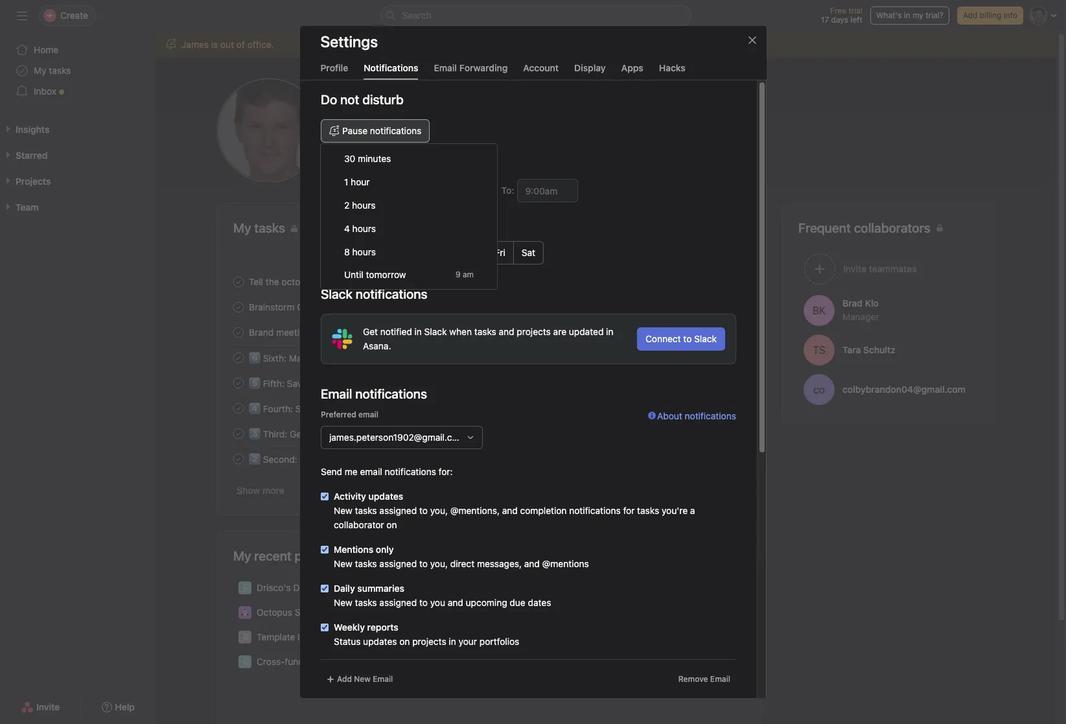 Task type: locate. For each thing, give the bounding box(es) containing it.
0 vertical spatial add
[[964, 10, 978, 20]]

days off
[[428, 219, 463, 230]]

new for new tasks assigned to you, direct messages, and @mentions
[[334, 558, 352, 569]]

0 vertical spatial work
[[314, 353, 334, 364]]

3 completed checkbox from the top
[[231, 426, 246, 441]]

2 vertical spatial oct
[[720, 403, 734, 413]]

1 vertical spatial my
[[233, 549, 251, 564]]

the
[[266, 276, 279, 287], [333, 327, 346, 338], [320, 454, 334, 465]]

add left billing
[[964, 10, 978, 20]]

to left @mentions,
[[419, 505, 428, 516]]

tasks down 'mentions'
[[355, 558, 377, 569]]

settings
[[321, 32, 378, 51]]

completed image for 6️⃣
[[231, 350, 246, 365]]

in left your
[[449, 636, 456, 647]]

oct 30
[[720, 353, 746, 362], [720, 403, 746, 413]]

completed image for 5️⃣
[[231, 375, 246, 391]]

2 horizontal spatial email
[[710, 674, 730, 684]]

do up 2
[[334, 185, 346, 196]]

your
[[458, 636, 477, 647]]

tasks right when
[[474, 326, 496, 337]]

5 completed image from the top
[[231, 400, 246, 416]]

hacks
[[659, 62, 686, 73]]

until
[[344, 269, 364, 280]]

email down el
[[710, 674, 730, 684]]

0 vertical spatial james
[[182, 39, 209, 50]]

hacks button
[[659, 62, 686, 80]]

0 horizontal spatial 9
[[456, 270, 461, 279]]

2 completed image from the top
[[231, 426, 246, 441]]

slack left 25
[[694, 333, 717, 344]]

5 completed checkbox from the top
[[231, 451, 246, 467]]

do down profile button
[[321, 92, 337, 107]]

projects inside weekly reports status updates on projects in your portfolios
[[412, 636, 446, 647]]

completed checkbox for 6️⃣
[[231, 350, 246, 365]]

0 vertical spatial you,
[[430, 505, 448, 516]]

0 vertical spatial email
[[358, 410, 378, 420]]

add new email
[[337, 674, 393, 684]]

1 vertical spatial me
[[384, 219, 397, 230]]

the down cola
[[333, 327, 346, 338]]

mentions only new tasks assigned to you, direct messages, and @mentions
[[334, 544, 589, 569]]

3 hours from the top
[[352, 246, 376, 257]]

of right top
[[346, 403, 354, 414]]

you
[[318, 276, 333, 287], [426, 454, 441, 465], [430, 597, 445, 608]]

asana.
[[363, 340, 391, 351]]

Completed checkbox
[[231, 274, 246, 290], [231, 299, 246, 315], [231, 375, 246, 391], [231, 400, 246, 416], [231, 451, 246, 467]]

hours right 8
[[352, 246, 376, 257]]

pause notifications
[[342, 125, 421, 136]]

1 oct 30 button from the top
[[720, 353, 746, 362]]

hours right 2
[[352, 199, 376, 210]]

to up daily summaries new tasks assigned to you and upcoming due dates
[[419, 558, 428, 569]]

completed checkbox for 4️⃣
[[231, 400, 246, 416]]

do
[[321, 92, 337, 107], [334, 185, 346, 196], [321, 219, 333, 230]]

1 horizontal spatial email
[[434, 62, 457, 73]]

5️⃣
[[249, 378, 261, 389]]

layout
[[336, 454, 362, 465]]

on
[[400, 219, 411, 230], [317, 403, 327, 414], [386, 519, 397, 530], [399, 636, 410, 647]]

1 horizontal spatial of
[[346, 403, 354, 414]]

trial?
[[926, 10, 944, 20]]

octopus specimen
[[257, 607, 336, 618]]

1 vertical spatial the
[[333, 327, 346, 338]]

1 hours from the top
[[352, 199, 376, 210]]

0 horizontal spatial bk
[[687, 657, 698, 667]]

oct 30 right the about
[[720, 403, 746, 413]]

new inside daily summaries new tasks assigned to you and upcoming due dates
[[334, 597, 352, 608]]

to inside mentions only new tasks assigned to you, direct messages, and @mentions
[[419, 558, 428, 569]]

list image
[[241, 584, 249, 592], [241, 658, 249, 666]]

updates
[[368, 491, 403, 502], [363, 636, 397, 647]]

1 completed image from the top
[[231, 274, 246, 290]]

1 vertical spatial drinks
[[293, 582, 320, 593]]

el
[[715, 657, 722, 667]]

list image
[[241, 634, 249, 641]]

project
[[329, 656, 358, 667]]

2 vertical spatial add
[[337, 674, 352, 684]]

home link
[[8, 40, 148, 60]]

drinks up specimen
[[293, 582, 320, 593]]

30
[[344, 153, 356, 164], [736, 353, 746, 362], [736, 403, 746, 413]]

completed image for brand
[[231, 325, 246, 340]]

1 you, from the top
[[430, 505, 448, 516]]

updates inside weekly reports status updates on projects in your portfolios
[[363, 636, 397, 647]]

email down "plan" at the left bottom
[[373, 674, 393, 684]]

my left 'recent projects'
[[233, 549, 251, 564]]

pause notifications button
[[321, 119, 430, 143]]

and right messages, at the left of the page
[[524, 558, 540, 569]]

completed image left tell
[[231, 274, 246, 290]]

Completed checkbox
[[231, 325, 246, 340], [231, 350, 246, 365], [231, 426, 246, 441]]

1 vertical spatial oct 30 button
[[720, 403, 746, 413]]

add inside "button"
[[337, 674, 352, 684]]

brad klo
[[843, 297, 879, 308]]

0 horizontal spatial work
[[314, 353, 334, 364]]

email
[[434, 62, 457, 73], [373, 674, 393, 684], [710, 674, 730, 684]]

completed checkbox left brand
[[231, 325, 246, 340]]

my inside global element
[[34, 65, 46, 76]]

1 horizontal spatial drinks
[[689, 327, 712, 337]]

not up 2 hours
[[348, 185, 362, 196]]

the for second:
[[320, 454, 334, 465]]

assigned for updates
[[379, 505, 417, 516]]

0 horizontal spatial projects
[[412, 636, 446, 647]]

completed checkbox left 3️⃣
[[231, 426, 246, 441]]

find
[[300, 454, 318, 465]]

new
[[334, 505, 352, 516], [334, 558, 352, 569], [334, 597, 352, 608], [354, 674, 371, 684]]

drisco's
[[657, 327, 687, 337], [257, 582, 291, 593]]

drisco's drinks left 25
[[657, 327, 712, 337]]

2 horizontal spatial add
[[964, 10, 978, 20]]

1 vertical spatial get
[[290, 429, 305, 440]]

the up send
[[320, 454, 334, 465]]

to up weekly reports status updates on projects in your portfolios
[[419, 597, 428, 608]]

2 completed checkbox from the top
[[231, 350, 246, 365]]

tasks inside mentions only new tasks assigned to you, direct messages, and @mentions
[[355, 558, 377, 569]]

0 vertical spatial hours
[[352, 199, 376, 210]]

display button
[[575, 62, 606, 80]]

assigned down summaries
[[379, 597, 417, 608]]

not down 2
[[335, 219, 349, 230]]

add for add about me
[[698, 126, 715, 137]]

of right out
[[237, 39, 245, 50]]

oct 30 button right the about
[[720, 403, 746, 413]]

you, left direct
[[430, 558, 448, 569]]

sections
[[371, 429, 407, 440]]

edit profile button
[[344, 149, 406, 172]]

slack inside get notified in slack when tasks and projects are updated in asana.
[[424, 326, 447, 337]]

completion
[[520, 505, 567, 516]]

1 horizontal spatial me
[[384, 219, 397, 230]]

fourth:
[[263, 403, 293, 414]]

1 horizontal spatial james
[[344, 89, 403, 114]]

my up inbox
[[34, 65, 46, 76]]

9 left am
[[456, 270, 461, 279]]

0 vertical spatial projects
[[517, 326, 551, 337]]

co down ts
[[814, 384, 825, 395]]

in inside button
[[904, 10, 911, 20]]

you up weekly reports status updates on projects in your portfolios
[[430, 597, 445, 608]]

email inside email forwarding 'button'
[[434, 62, 457, 73]]

2 vertical spatial me
[[345, 466, 357, 477]]

in right team
[[414, 326, 422, 337]]

oct
[[703, 327, 716, 337], [720, 353, 734, 362], [720, 403, 734, 413]]

projects left are
[[517, 326, 551, 337]]

cross-
[[257, 656, 285, 667]]

new down "plan" at the left bottom
[[354, 674, 371, 684]]

work up james.peterson1902@gmail.com dropdown button
[[397, 403, 418, 414]]

1 vertical spatial updates
[[363, 636, 397, 647]]

drisco's drinks
[[657, 327, 712, 337], [257, 582, 320, 593]]

bk up ts
[[813, 304, 826, 316]]

1 vertical spatial do
[[334, 185, 346, 196]]

0 vertical spatial completed checkbox
[[231, 325, 246, 340]]

the right tell
[[266, 276, 279, 287]]

completed checkbox left brainstorm
[[231, 299, 246, 315]]

4 completed image from the top
[[231, 375, 246, 391]]

drisco's left 25
[[657, 327, 687, 337]]

2 completed checkbox from the top
[[231, 299, 246, 315]]

to inside daily summaries new tasks assigned to you and upcoming due dates
[[419, 597, 428, 608]]

notifications inside dropdown button
[[370, 125, 421, 136]]

0 horizontal spatial drinks
[[293, 582, 320, 593]]

schedule
[[321, 160, 364, 172]]

2 oct 30 from the top
[[720, 403, 746, 413]]

show more
[[237, 485, 285, 496]]

oct 30 button down – at top right
[[720, 353, 746, 362]]

4 completed checkbox from the top
[[231, 400, 246, 416]]

0 vertical spatial drisco's drinks
[[657, 327, 712, 337]]

1 vertical spatial completed image
[[231, 426, 246, 441]]

None checkbox
[[321, 624, 328, 632]]

0 vertical spatial for
[[412, 454, 424, 465]]

2 vertical spatial hours
[[352, 246, 376, 257]]

and left completion
[[502, 505, 518, 516]]

completed image left 4️⃣
[[231, 400, 246, 416]]

0 horizontal spatial with
[[313, 327, 330, 338]]

completed checkbox left 5️⃣
[[231, 375, 246, 391]]

you left "love" on the left top of page
[[318, 276, 333, 287]]

0 horizontal spatial add
[[337, 674, 352, 684]]

1 vertical spatial add
[[698, 126, 715, 137]]

to right the "connect"
[[683, 333, 692, 344]]

0 vertical spatial 9
[[456, 270, 461, 279]]

completed checkbox for 2️⃣
[[231, 451, 246, 467]]

notifications right the about
[[685, 410, 736, 421]]

2 vertical spatial you
[[430, 597, 445, 608]]

tasks left "you're"
[[637, 505, 659, 516]]

hours
[[352, 199, 376, 210], [353, 223, 376, 234], [352, 246, 376, 257]]

0 horizontal spatial my
[[34, 65, 46, 76]]

1 horizontal spatial for
[[623, 505, 635, 516]]

you, inside mentions only new tasks assigned to you, direct messages, and @mentions
[[430, 558, 448, 569]]

bk
[[813, 304, 826, 316], [687, 657, 698, 667]]

1 vertical spatial not
[[335, 219, 349, 230]]

17
[[821, 15, 830, 25]]

and
[[499, 326, 514, 337], [502, 505, 518, 516], [524, 558, 540, 569], [448, 597, 463, 608]]

email left forwarding
[[434, 62, 457, 73]]

1 horizontal spatial drisco's
[[657, 327, 687, 337]]

and right when
[[499, 326, 514, 337]]

councilor
[[459, 126, 499, 137]]

1 assigned from the top
[[379, 505, 417, 516]]

2 completed image from the top
[[231, 325, 246, 340]]

1 completed checkbox from the top
[[231, 274, 246, 290]]

to inside activity updates new tasks assigned to you, @mentions, and completion notifications for tasks you're a collaborator on
[[419, 505, 428, 516]]

completed checkbox left 2️⃣
[[231, 451, 246, 467]]

slack icon image
[[332, 329, 352, 350]]

get up asana.
[[363, 326, 378, 337]]

1 vertical spatial co
[[701, 657, 710, 667]]

2 vertical spatial assigned
[[379, 597, 417, 608]]

completed image left 5️⃣
[[231, 375, 246, 391]]

1 vertical spatial work
[[397, 403, 418, 414]]

1 vertical spatial james
[[344, 89, 403, 114]]

9 right el
[[729, 657, 734, 667]]

6 completed image from the top
[[231, 451, 246, 467]]

my
[[34, 65, 46, 76], [233, 549, 251, 564]]

0 vertical spatial my
[[34, 65, 46, 76]]

3 completed image from the top
[[231, 350, 246, 365]]

my left trial?
[[913, 10, 924, 20]]

oct right the about
[[720, 403, 734, 413]]

0 vertical spatial updates
[[368, 491, 403, 502]]

completed image for 2️⃣
[[231, 451, 246, 467]]

add about me button
[[682, 120, 761, 144]]

new down activity
[[334, 505, 352, 516]]

completed checkbox left 6️⃣
[[231, 350, 246, 365]]

notifications inside "link"
[[685, 410, 736, 421]]

you up the for:
[[426, 454, 441, 465]]

1 completed image from the top
[[231, 299, 246, 315]]

0 vertical spatial me
[[745, 126, 758, 137]]

account button
[[524, 62, 559, 80]]

None text field
[[517, 179, 578, 202]]

octopus specimen link
[[218, 600, 761, 625]]

profile button
[[321, 62, 348, 80]]

the for meeting
[[333, 327, 346, 338]]

9 for 9
[[729, 657, 734, 667]]

work right make
[[314, 353, 334, 364]]

1 horizontal spatial bk
[[813, 304, 826, 316]]

oct down "oct 25 – 27"
[[720, 353, 734, 362]]

add inside button
[[698, 126, 715, 137]]

slack left when
[[424, 326, 447, 337]]

notifications up '30 minutes' link
[[370, 125, 421, 136]]

out
[[221, 39, 234, 50]]

to:
[[501, 185, 514, 196]]

you, left @mentions,
[[430, 505, 448, 516]]

email down that's
[[360, 466, 382, 477]]

3 completed checkbox from the top
[[231, 375, 246, 391]]

add inside button
[[964, 10, 978, 20]]

me down layout
[[345, 466, 357, 477]]

drisco's drinks up octopus specimen
[[257, 582, 320, 593]]

completed checkbox left 4️⃣
[[231, 400, 246, 416]]

add left about
[[698, 126, 715, 137]]

you, for @mentions,
[[430, 505, 448, 516]]

2 oct 30 button from the top
[[720, 403, 746, 413]]

9 for 9 am
[[456, 270, 461, 279]]

a
[[690, 505, 695, 516]]

love
[[336, 276, 353, 287]]

you, inside activity updates new tasks assigned to you, @mentions, and completion notifications for tasks you're a collaborator on
[[430, 505, 448, 516]]

new inside mentions only new tasks assigned to you, direct messages, and @mentions
[[334, 558, 352, 569]]

1 vertical spatial drisco's
[[257, 582, 291, 593]]

4
[[344, 223, 350, 234]]

2️⃣ second: find the layout that's right for you
[[249, 454, 441, 465]]

on inside weekly reports status updates on projects in your portfolios
[[399, 636, 410, 647]]

0 horizontal spatial of
[[237, 39, 245, 50]]

3 assigned from the top
[[379, 597, 417, 608]]

beverage brewer & can councilor
[[357, 126, 499, 137]]

projects
[[517, 326, 551, 337], [412, 636, 446, 647]]

2 hours link
[[321, 193, 497, 217]]

completed image
[[231, 299, 246, 315], [231, 426, 246, 441]]

about notifications
[[657, 410, 736, 421]]

0 vertical spatial 30
[[344, 153, 356, 164]]

tomorrow
[[366, 269, 406, 280]]

2 vertical spatial completed checkbox
[[231, 426, 246, 441]]

1 vertical spatial hours
[[353, 223, 376, 234]]

1
[[344, 176, 348, 187]]

email inside remove email button
[[710, 674, 730, 684]]

can
[[440, 126, 456, 137]]

0 horizontal spatial co
[[701, 657, 710, 667]]

assigned down the "only"
[[379, 558, 417, 569]]

hours for 2 hours
[[352, 199, 376, 210]]

and left upcoming
[[448, 597, 463, 608]]

do for do not notify me from:
[[334, 185, 346, 196]]

1 horizontal spatial my
[[913, 10, 924, 20]]

completed image left 6️⃣
[[231, 350, 246, 365]]

new inside activity updates new tasks assigned to you, @mentions, and completion notifications for tasks you're a collaborator on
[[334, 505, 352, 516]]

left
[[851, 15, 863, 25]]

bk up remove
[[687, 657, 698, 667]]

0 vertical spatial oct 30 button
[[720, 353, 746, 362]]

brand
[[249, 327, 274, 338]]

0 vertical spatial do
[[321, 92, 337, 107]]

2 vertical spatial 30
[[736, 403, 746, 413]]

tasks down summaries
[[355, 597, 377, 608]]

2 vertical spatial the
[[320, 454, 334, 465]]

do left 4 at left
[[321, 219, 333, 230]]

profile
[[371, 155, 398, 166]]

mentions
[[334, 544, 373, 555]]

in right what's
[[904, 10, 911, 20]]

updates down reports
[[363, 636, 397, 647]]

1 vertical spatial oct 30
[[720, 403, 746, 413]]

0 vertical spatial list image
[[241, 584, 249, 592]]

8
[[344, 246, 350, 257]]

assigned inside daily summaries new tasks assigned to you and upcoming due dates
[[379, 597, 417, 608]]

25
[[718, 327, 728, 337]]

get right third:
[[290, 429, 305, 440]]

weekly reports status updates on projects in your portfolios
[[334, 622, 519, 647]]

2 you, from the top
[[430, 558, 448, 569]]

tara schultz
[[843, 344, 896, 355]]

search
[[402, 10, 432, 21]]

1 vertical spatial list image
[[241, 658, 249, 666]]

None checkbox
[[321, 493, 328, 501], [321, 546, 328, 554], [321, 585, 328, 593], [321, 493, 328, 501], [321, 546, 328, 554], [321, 585, 328, 593]]

my down 2 hours link
[[413, 219, 426, 230]]

completed checkbox for tell
[[231, 274, 246, 290]]

0 horizontal spatial my
[[413, 219, 426, 230]]

2 horizontal spatial me
[[745, 126, 758, 137]]

tasks down home
[[49, 65, 71, 76]]

2 vertical spatial do
[[321, 219, 333, 230]]

1 vertical spatial 9
[[729, 657, 734, 667]]

do for do not disturb
[[321, 92, 337, 107]]

james left is
[[182, 39, 209, 50]]

you inside daily summaries new tasks assigned to you and upcoming due dates
[[430, 597, 445, 608]]

1 horizontal spatial work
[[397, 403, 418, 414]]

1 vertical spatial bk
[[687, 657, 698, 667]]

forwarding
[[460, 62, 508, 73]]

0 vertical spatial my
[[913, 10, 924, 20]]

1 horizontal spatial with
[[351, 429, 369, 440]]

for left "you're"
[[623, 505, 635, 516]]

completed image left brand
[[231, 325, 246, 340]]

updates down send me email notifications for:
[[368, 491, 403, 502]]

slack
[[424, 326, 447, 337], [694, 333, 717, 344]]

portfolios
[[479, 636, 519, 647]]

2 assigned from the top
[[379, 558, 417, 569]]

1 vertical spatial completed checkbox
[[231, 350, 246, 365]]

0 vertical spatial with
[[313, 327, 330, 338]]

1 oct 30 from the top
[[720, 353, 746, 362]]

1 vertical spatial 30
[[736, 353, 746, 362]]

1 horizontal spatial 9
[[729, 657, 734, 667]]

1 vertical spatial with
[[351, 429, 369, 440]]

me right disturb
[[384, 219, 397, 230]]

in inside weekly reports status updates on projects in your portfolios
[[449, 636, 456, 647]]

1 horizontal spatial add
[[698, 126, 715, 137]]

1 horizontal spatial co
[[814, 384, 825, 395]]

new for new tasks assigned to you, @mentions, and completion notifications for tasks you're a collaborator on
[[334, 505, 352, 516]]

i
[[298, 632, 300, 643]]

1 hour
[[344, 176, 370, 187]]

time
[[310, 378, 328, 389]]

projects left your
[[412, 636, 446, 647]]

30 for 4️⃣ fourth: stay on top of incoming work
[[736, 403, 746, 413]]

email down email notifications
[[358, 410, 378, 420]]

co
[[814, 384, 825, 395], [701, 657, 710, 667]]

james.peterson1902@gmail.com
[[329, 432, 465, 443]]

2 hours from the top
[[353, 223, 376, 234]]

30 for 6️⃣ sixth: make work manageable
[[736, 353, 746, 362]]

drisco's up octopus
[[257, 582, 291, 593]]

list image down list icon
[[241, 658, 249, 666]]

assigned inside activity updates new tasks assigned to you, @mentions, and completion notifications for tasks you're a collaborator on
[[379, 505, 417, 516]]

0 vertical spatial completed image
[[231, 299, 246, 315]]

updates inside activity updates new tasks assigned to you, @mentions, and completion notifications for tasks you're a collaborator on
[[368, 491, 403, 502]]

cola
[[339, 302, 358, 313]]

completed image
[[231, 274, 246, 290], [231, 325, 246, 340], [231, 350, 246, 365], [231, 375, 246, 391], [231, 400, 246, 416], [231, 451, 246, 467]]

1 horizontal spatial slack
[[694, 333, 717, 344]]

completed image left brainstorm
[[231, 299, 246, 315]]

add down project at the left of page
[[337, 674, 352, 684]]

1 horizontal spatial my
[[233, 549, 251, 564]]

0 horizontal spatial slack
[[424, 326, 447, 337]]

completed image left 3️⃣
[[231, 426, 246, 441]]

0 vertical spatial co
[[814, 384, 825, 395]]

for right right
[[412, 454, 424, 465]]

oct 30 down – at top right
[[720, 353, 746, 362]]

assigned inside mentions only new tasks assigned to you, direct messages, and @mentions
[[379, 558, 417, 569]]

1 completed checkbox from the top
[[231, 325, 246, 340]]

0 horizontal spatial email
[[373, 674, 393, 684]]

with down preferred email
[[351, 429, 369, 440]]

2
[[344, 199, 350, 210]]

hours for 4 hours
[[353, 223, 376, 234]]

tasks inside global element
[[49, 65, 71, 76]]

manageable
[[337, 353, 388, 364]]



Task type: vqa. For each thing, say whether or not it's contained in the screenshot.
the bottom James
yes



Task type: describe. For each thing, give the bounding box(es) containing it.
1 list image from the top
[[241, 584, 249, 592]]

completed checkbox for 3️⃣
[[231, 426, 246, 441]]

to for mentions only new tasks assigned to you, direct messages, and @mentions
[[419, 558, 428, 569]]

0 vertical spatial oct
[[703, 327, 716, 337]]

remove
[[678, 674, 708, 684]]

to for daily summaries new tasks assigned to you and upcoming due dates
[[419, 597, 428, 608]]

notifications down right
[[385, 466, 436, 477]]

do not notify me from:
[[334, 185, 430, 196]]

free trial 17 days left
[[821, 6, 863, 25]]

add for add new email
[[337, 674, 352, 684]]

tell
[[249, 276, 263, 287]]

reports
[[367, 622, 398, 633]]

4 hours link
[[321, 217, 497, 240]]

oct 30 for 6️⃣ sixth: make work manageable
[[720, 353, 746, 362]]

team
[[393, 327, 414, 338]]

close image
[[747, 35, 758, 45]]

remove email
[[678, 674, 730, 684]]

new inside add new email "button"
[[354, 674, 371, 684]]

add for add billing info
[[964, 10, 978, 20]]

tasks inside get notified in slack when tasks and projects are updated in asana.
[[474, 326, 496, 337]]

account
[[524, 62, 559, 73]]

oct 30 for 4️⃣ fourth: stay on top of incoming work
[[720, 403, 746, 413]]

to for activity updates new tasks assigned to you, @mentions, and completion notifications for tasks you're a collaborator on
[[419, 505, 428, 516]]

add new email button
[[321, 671, 399, 689]]

global element
[[0, 32, 156, 110]]

oct 30 button for 6️⃣ sixth: make work manageable
[[720, 353, 746, 362]]

0 horizontal spatial drisco's drinks
[[257, 582, 320, 593]]

sun
[[329, 247, 345, 258]]

0 horizontal spatial drisco's
[[257, 582, 291, 593]]

search button
[[380, 5, 692, 26]]

private
[[335, 582, 364, 593]]

oct 30 button for 4️⃣ fourth: stay on top of incoming work
[[720, 403, 746, 413]]

about notifications link
[[648, 409, 736, 465]]

4️⃣
[[249, 403, 261, 414]]

–
[[730, 327, 734, 337]]

james for james is out of office.
[[182, 39, 209, 50]]

rocket image
[[241, 609, 249, 617]]

colbybrandon04@gmail.com
[[843, 384, 966, 395]]

completed checkbox for brainstorm
[[231, 299, 246, 315]]

activity
[[334, 491, 366, 502]]

add billing info button
[[958, 6, 1024, 25]]

and inside daily summaries new tasks assigned to you and upcoming due dates
[[448, 597, 463, 608]]

hours for 8 hours
[[352, 246, 376, 257]]

oct for 4️⃣ fourth: stay on top of incoming work
[[720, 403, 734, 413]]

connect to slack
[[646, 333, 717, 344]]

projects inside get notified in slack when tasks and projects are updated in asana.
[[517, 326, 551, 337]]

office.
[[248, 39, 274, 50]]

1 vertical spatial of
[[346, 403, 354, 414]]

6️⃣ sixth: make work manageable
[[249, 353, 388, 364]]

0 horizontal spatial get
[[290, 429, 305, 440]]

flavors
[[361, 302, 388, 313]]

my for my recent projects
[[233, 549, 251, 564]]

james is out of office.
[[182, 39, 274, 50]]

0 horizontal spatial me
[[345, 466, 357, 477]]

cross-functional project plan
[[257, 656, 379, 667]]

free
[[831, 6, 847, 16]]

octopus
[[282, 276, 316, 287]]

collaborating
[[343, 378, 398, 389]]

not for notify
[[348, 185, 362, 196]]

oct for 6️⃣ sixth: make work manageable
[[720, 353, 734, 362]]

home
[[34, 44, 59, 55]]

tasks inside daily summaries new tasks assigned to you and upcoming due dates
[[355, 597, 377, 608]]

tasks up collaborator
[[355, 505, 377, 516]]

james for james
[[344, 89, 403, 114]]

&
[[431, 126, 437, 137]]

me inside button
[[745, 126, 758, 137]]

and inside activity updates new tasks assigned to you, @mentions, and completion notifications for tasks you're a collaborator on
[[502, 505, 518, 516]]

completed image for brainstorm
[[231, 299, 246, 315]]

apps
[[622, 62, 644, 73]]

make
[[289, 353, 312, 364]]

fri
[[495, 247, 505, 258]]

add about me
[[698, 126, 758, 137]]

3️⃣ third: get organized with sections
[[249, 429, 407, 440]]

template i link
[[218, 625, 761, 650]]

ja button
[[217, 78, 321, 182]]

completed image for tell
[[231, 274, 246, 290]]

completed checkbox for 5️⃣
[[231, 375, 246, 391]]

billing
[[980, 10, 1002, 20]]

my inside button
[[913, 10, 924, 20]]

do not disturb
[[321, 92, 404, 107]]

inbox link
[[8, 81, 148, 102]]

4 hours
[[344, 223, 376, 234]]

marketing
[[349, 327, 390, 338]]

3️⃣
[[249, 429, 261, 440]]

assigned for summaries
[[379, 597, 417, 608]]

show
[[237, 485, 260, 496]]

for inside activity updates new tasks assigned to you, @mentions, and completion notifications for tasks you're a collaborator on
[[623, 505, 635, 516]]

send me email notifications for:
[[321, 466, 453, 477]]

0 horizontal spatial for
[[412, 454, 424, 465]]

completed checkbox for brand
[[231, 325, 246, 340]]

that's
[[364, 454, 388, 465]]

my for my tasks
[[34, 65, 46, 76]]

0 vertical spatial of
[[237, 39, 245, 50]]

notified
[[380, 326, 412, 337]]

only
[[376, 544, 394, 555]]

assigned for only
[[379, 558, 417, 569]]

not for disturb
[[335, 219, 349, 230]]

james.peterson1902@gmail.com button
[[321, 426, 483, 449]]

new for new tasks assigned to you and upcoming due dates
[[334, 597, 352, 608]]

slack inside connect to slack link
[[694, 333, 717, 344]]

email forwarding
[[434, 62, 508, 73]]

edit
[[353, 155, 369, 166]]

what's in my trial?
[[877, 10, 944, 20]]

brainstorm
[[249, 302, 295, 313]]

1 vertical spatial my
[[413, 219, 426, 230]]

0 vertical spatial you
[[318, 276, 333, 287]]

due
[[510, 597, 525, 608]]

1 vertical spatial email
[[360, 466, 382, 477]]

are
[[553, 326, 566, 337]]

27
[[737, 327, 746, 337]]

brand meeting with the marketing team
[[249, 327, 414, 338]]

asana
[[410, 378, 435, 389]]

in right updated
[[606, 326, 613, 337]]

completed image for 3️⃣
[[231, 426, 246, 441]]

when
[[449, 326, 472, 337]]

do for do not disturb me on my days off
[[321, 219, 333, 230]]

beverage
[[357, 126, 397, 137]]

them
[[355, 276, 377, 287]]

0 vertical spatial drisco's
[[657, 327, 687, 337]]

2 list image from the top
[[241, 658, 249, 666]]

add billing info
[[964, 10, 1018, 20]]

1 vertical spatial you
[[426, 454, 441, 465]]

my tasks
[[34, 65, 71, 76]]

preferred
[[321, 410, 356, 420]]

what's
[[877, 10, 902, 20]]

notifications inside activity updates new tasks assigned to you, @mentions, and completion notifications for tasks you're a collaborator on
[[569, 505, 621, 516]]

on inside activity updates new tasks assigned to you, @mentions, and completion notifications for tasks you're a collaborator on
[[386, 519, 397, 530]]

@mentions,
[[450, 505, 500, 516]]

updated
[[569, 326, 604, 337]]

do not disturb me on my days off
[[321, 219, 463, 230]]

about
[[718, 126, 742, 137]]

status
[[334, 636, 360, 647]]

hide sidebar image
[[17, 10, 27, 21]]

collaborator
[[334, 519, 384, 530]]

1 horizontal spatial drisco's drinks
[[657, 327, 712, 337]]

search list box
[[380, 5, 692, 26]]

more
[[263, 485, 285, 496]]

frequent collaborators
[[799, 220, 931, 235]]

activity updates new tasks assigned to you, @mentions, and completion notifications for tasks you're a collaborator on
[[334, 491, 695, 530]]

@mentions
[[542, 558, 589, 569]]

right
[[390, 454, 410, 465]]

apps button
[[622, 62, 644, 80]]

about
[[657, 410, 682, 421]]

edit profile
[[353, 155, 398, 166]]

and inside mentions only new tasks assigned to you, direct messages, and @mentions
[[524, 558, 540, 569]]

0 vertical spatial drinks
[[689, 327, 712, 337]]

30 minutes link
[[321, 147, 497, 170]]

you, for direct
[[430, 558, 448, 569]]

template i
[[257, 632, 300, 643]]

email inside add new email "button"
[[373, 674, 393, 684]]

get inside get notified in slack when tasks and projects are updated in asana.
[[363, 326, 378, 337]]

dates
[[528, 597, 551, 608]]

and inside get notified in slack when tasks and projects are updated in asana.
[[499, 326, 514, 337]]

octopus
[[257, 607, 292, 618]]

completed image for 4️⃣
[[231, 400, 246, 416]]

0 vertical spatial the
[[266, 276, 279, 287]]

california
[[297, 302, 337, 313]]

profile
[[321, 62, 348, 73]]

by
[[330, 378, 341, 389]]

in left asana
[[400, 378, 407, 389]]



